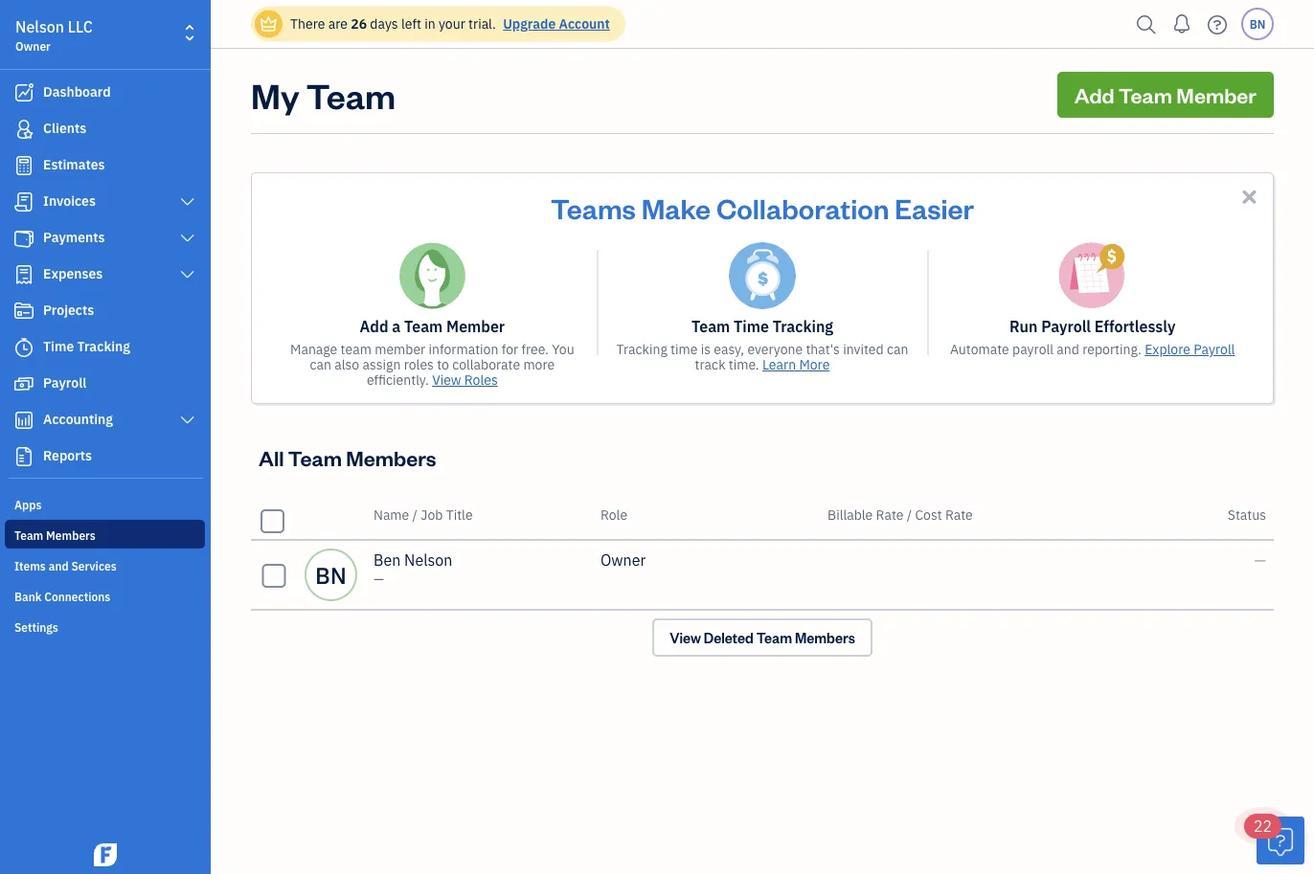 Task type: locate. For each thing, give the bounding box(es) containing it.
0 horizontal spatial view
[[432, 371, 461, 389]]

1 vertical spatial chevron large down image
[[179, 267, 196, 283]]

chevron large down image inside payments link
[[179, 231, 196, 246]]

chevron large down image for invoices
[[179, 195, 196, 210]]

0 vertical spatial payroll
[[1042, 317, 1091, 337]]

team down apps
[[14, 528, 43, 543]]

chevron large down image up payments link
[[179, 195, 196, 210]]

1 vertical spatial nelson
[[404, 551, 453, 571]]

rate right cost
[[946, 506, 973, 524]]

can
[[887, 341, 909, 358], [310, 356, 332, 374]]

items and services
[[14, 559, 117, 574]]

payroll right explore
[[1194, 341, 1236, 358]]

payroll
[[1042, 317, 1091, 337], [1194, 341, 1236, 358], [43, 374, 87, 392]]

team
[[306, 72, 396, 117], [1119, 81, 1173, 108], [404, 317, 443, 337], [692, 317, 730, 337], [288, 444, 342, 471], [14, 528, 43, 543], [757, 629, 793, 647]]

0 horizontal spatial and
[[49, 559, 69, 574]]

upgrade account link
[[499, 15, 610, 33]]

that's
[[806, 341, 840, 358]]

tracking time is easy, everyone that's invited can track time.
[[617, 341, 909, 374]]

add a team member
[[360, 317, 505, 337]]

and right items
[[49, 559, 69, 574]]

automate
[[950, 341, 1010, 358]]

—
[[1255, 551, 1267, 571], [374, 571, 384, 588]]

teams
[[551, 190, 636, 226]]

chevron large down image inside "accounting" link
[[179, 413, 196, 428]]

name / job title
[[374, 506, 473, 524]]

chevron large down image inside expenses link
[[179, 267, 196, 283]]

1 horizontal spatial member
[[1177, 81, 1257, 108]]

0 vertical spatial owner
[[15, 38, 51, 54]]

1 vertical spatial chevron large down image
[[179, 413, 196, 428]]

bank connections link
[[5, 582, 205, 610]]

0 vertical spatial and
[[1057, 341, 1080, 358]]

1 chevron large down image from the top
[[179, 231, 196, 246]]

run payroll effortlessly image
[[1060, 242, 1127, 310]]

job
[[421, 506, 443, 524]]

tracking left time
[[617, 341, 668, 358]]

1 vertical spatial members
[[46, 528, 96, 543]]

my team
[[251, 72, 396, 117]]

account
[[559, 15, 610, 33]]

tracking up that's
[[773, 317, 834, 337]]

view left the deleted
[[670, 629, 701, 647]]

2 chevron large down image from the top
[[179, 413, 196, 428]]

1 horizontal spatial tracking
[[617, 341, 668, 358]]

1 horizontal spatial —
[[1255, 551, 1267, 571]]

nelson left llc
[[15, 17, 64, 37]]

2 vertical spatial payroll
[[43, 374, 87, 392]]

2 horizontal spatial tracking
[[773, 317, 834, 337]]

effortlessly
[[1095, 317, 1176, 337]]

chevron large down image inside the invoices link
[[179, 195, 196, 210]]

bn left ben
[[315, 561, 347, 590]]

learn
[[763, 356, 796, 374]]

efficiently.
[[367, 371, 429, 389]]

0 horizontal spatial add
[[360, 317, 389, 337]]

teams make collaboration easier
[[551, 190, 975, 226]]

upgrade
[[503, 15, 556, 33]]

— down status
[[1255, 551, 1267, 571]]

0 vertical spatial time
[[734, 317, 769, 337]]

payments
[[43, 229, 105, 246]]

nelson llc owner
[[15, 17, 93, 54]]

tracking down projects link
[[77, 338, 130, 356]]

0 vertical spatial members
[[346, 444, 436, 471]]

run payroll effortlessly automate payroll and reporting. explore payroll
[[950, 317, 1236, 358]]

chevron large down image
[[179, 195, 196, 210], [179, 413, 196, 428]]

settings
[[14, 620, 58, 635]]

1 horizontal spatial add
[[1075, 81, 1115, 108]]

2 vertical spatial members
[[795, 629, 856, 647]]

1 horizontal spatial and
[[1057, 341, 1080, 358]]

team members link
[[5, 520, 205, 549]]

search image
[[1132, 10, 1162, 39]]

2 horizontal spatial members
[[795, 629, 856, 647]]

0 horizontal spatial bn
[[315, 561, 347, 590]]

for
[[502, 341, 519, 358]]

/ left cost
[[907, 506, 912, 524]]

bank
[[14, 589, 42, 605]]

1 horizontal spatial members
[[346, 444, 436, 471]]

clients link
[[5, 112, 205, 147]]

team down search icon
[[1119, 81, 1173, 108]]

team right all
[[288, 444, 342, 471]]

0 horizontal spatial tracking
[[77, 338, 130, 356]]

payroll up the payroll
[[1042, 317, 1091, 337]]

tracking
[[773, 317, 834, 337], [77, 338, 130, 356], [617, 341, 668, 358]]

time tracking
[[43, 338, 130, 356]]

can inside manage team member information for free. you can also assign roles to collaborate more efficiently.
[[310, 356, 332, 374]]

2 / from the left
[[907, 506, 912, 524]]

1 horizontal spatial nelson
[[404, 551, 453, 571]]

owner
[[15, 38, 51, 54], [601, 551, 646, 571]]

0 horizontal spatial nelson
[[15, 17, 64, 37]]

1 chevron large down image from the top
[[179, 195, 196, 210]]

invoices link
[[5, 185, 205, 219]]

0 horizontal spatial members
[[46, 528, 96, 543]]

1 / from the left
[[413, 506, 418, 524]]

owner up dashboard image
[[15, 38, 51, 54]]

collaborate
[[452, 356, 520, 374]]

apps
[[14, 497, 42, 513]]

chevron large down image for accounting
[[179, 413, 196, 428]]

chevron large down image down payroll 'link'
[[179, 413, 196, 428]]

rate left cost
[[876, 506, 904, 524]]

0 vertical spatial chevron large down image
[[179, 231, 196, 246]]

/ left job
[[413, 506, 418, 524]]

0 horizontal spatial owner
[[15, 38, 51, 54]]

chevron large down image up projects link
[[179, 267, 196, 283]]

team members
[[14, 528, 96, 543]]

1 vertical spatial member
[[447, 317, 505, 337]]

timer image
[[12, 338, 35, 357]]

can left also
[[310, 356, 332, 374]]

team inside button
[[1119, 81, 1173, 108]]

tracking inside 'link'
[[77, 338, 130, 356]]

0 horizontal spatial rate
[[876, 506, 904, 524]]

and right the payroll
[[1057, 341, 1080, 358]]

clients
[[43, 119, 86, 137]]

1 vertical spatial view
[[670, 629, 701, 647]]

add team member button
[[1058, 72, 1274, 118]]

1 vertical spatial add
[[360, 317, 389, 337]]

nelson
[[15, 17, 64, 37], [404, 551, 453, 571]]

bn right go to help icon
[[1250, 16, 1266, 32]]

member down go to help icon
[[1177, 81, 1257, 108]]

1 horizontal spatial owner
[[601, 551, 646, 571]]

a
[[392, 317, 401, 337]]

1 horizontal spatial view
[[670, 629, 701, 647]]

ben nelson —
[[374, 551, 453, 588]]

22
[[1254, 817, 1273, 837]]

learn more
[[763, 356, 830, 374]]

0 vertical spatial chevron large down image
[[179, 195, 196, 210]]

add
[[1075, 81, 1115, 108], [360, 317, 389, 337]]

1 horizontal spatial bn
[[1250, 16, 1266, 32]]

1 vertical spatial and
[[49, 559, 69, 574]]

0 vertical spatial add
[[1075, 81, 1115, 108]]

services
[[71, 559, 117, 574]]

easy,
[[714, 341, 745, 358]]

members inside the team members link
[[46, 528, 96, 543]]

estimates
[[43, 156, 105, 173]]

resource center badge image
[[1257, 817, 1305, 865]]

1 horizontal spatial rate
[[946, 506, 973, 524]]

view left "roles"
[[432, 371, 461, 389]]

and
[[1057, 341, 1080, 358], [49, 559, 69, 574]]

0 vertical spatial view
[[432, 371, 461, 389]]

0 horizontal spatial —
[[374, 571, 384, 588]]

owner down role
[[601, 551, 646, 571]]

member
[[375, 341, 426, 358]]

1 horizontal spatial /
[[907, 506, 912, 524]]

chevron large down image down the invoices link
[[179, 231, 196, 246]]

trial.
[[469, 15, 496, 33]]

nelson inside nelson llc owner
[[15, 17, 64, 37]]

time right timer image
[[43, 338, 74, 356]]

payroll up accounting
[[43, 374, 87, 392]]

team inside "main" element
[[14, 528, 43, 543]]

your
[[439, 15, 466, 33]]

0 horizontal spatial time
[[43, 338, 74, 356]]

add inside button
[[1075, 81, 1115, 108]]

0 vertical spatial member
[[1177, 81, 1257, 108]]

money image
[[12, 375, 35, 394]]

2 horizontal spatial payroll
[[1194, 341, 1236, 358]]

and inside the run payroll effortlessly automate payroll and reporting. explore payroll
[[1057, 341, 1080, 358]]

0 vertical spatial nelson
[[15, 17, 64, 37]]

26
[[351, 15, 367, 33]]

1 horizontal spatial can
[[887, 341, 909, 358]]

more
[[800, 356, 830, 374]]

add a team member image
[[399, 242, 466, 310]]

projects
[[43, 301, 94, 319]]

information
[[429, 341, 499, 358]]

view deleted team members
[[670, 629, 856, 647]]

manage
[[290, 341, 338, 358]]

estimates link
[[5, 149, 205, 183]]

0 horizontal spatial payroll
[[43, 374, 87, 392]]

0 horizontal spatial /
[[413, 506, 418, 524]]

1 vertical spatial payroll
[[1194, 341, 1236, 358]]

can for team time tracking
[[887, 341, 909, 358]]

rate
[[876, 506, 904, 524], [946, 506, 973, 524]]

member up information
[[447, 317, 505, 337]]

can right 'invited'
[[887, 341, 909, 358]]

add for add team member
[[1075, 81, 1115, 108]]

bn button
[[1242, 8, 1274, 40]]

members
[[346, 444, 436, 471], [46, 528, 96, 543], [795, 629, 856, 647]]

nelson right ben
[[404, 551, 453, 571]]

nelson inside the ben nelson —
[[404, 551, 453, 571]]

1 vertical spatial time
[[43, 338, 74, 356]]

close image
[[1239, 186, 1261, 208]]

can inside tracking time is easy, everyone that's invited can track time.
[[887, 341, 909, 358]]

— down name
[[374, 571, 384, 588]]

roles
[[404, 356, 434, 374]]

chevron large down image
[[179, 231, 196, 246], [179, 267, 196, 283]]

0 vertical spatial bn
[[1250, 16, 1266, 32]]

easier
[[895, 190, 975, 226]]

time up easy,
[[734, 317, 769, 337]]

billable
[[828, 506, 873, 524]]

deleted
[[704, 629, 754, 647]]

invoice image
[[12, 193, 35, 212]]

0 horizontal spatial can
[[310, 356, 332, 374]]

2 chevron large down image from the top
[[179, 267, 196, 283]]

payroll
[[1013, 341, 1054, 358]]

member inside button
[[1177, 81, 1257, 108]]

chart image
[[12, 411, 35, 430]]



Task type: vqa. For each thing, say whether or not it's contained in the screenshot.
Search TEXT BOX
no



Task type: describe. For each thing, give the bounding box(es) containing it.
run
[[1010, 317, 1038, 337]]

bank connections
[[14, 589, 111, 605]]

freshbooks image
[[90, 844, 121, 867]]

view roles
[[432, 371, 498, 389]]

everyone
[[748, 341, 803, 358]]

bn inside dropdown button
[[1250, 16, 1266, 32]]

time
[[671, 341, 698, 358]]

1 horizontal spatial payroll
[[1042, 317, 1091, 337]]

1 vertical spatial bn
[[315, 561, 347, 590]]

manage team member information for free. you can also assign roles to collaborate more efficiently.
[[290, 341, 575, 389]]

dashboard link
[[5, 76, 205, 110]]

team up is
[[692, 317, 730, 337]]

chevron large down image for payments
[[179, 231, 196, 246]]

add team member
[[1075, 81, 1257, 108]]

payment image
[[12, 229, 35, 248]]

go to help image
[[1203, 10, 1233, 39]]

expenses link
[[5, 258, 205, 292]]

crown image
[[259, 14, 279, 34]]

time.
[[729, 356, 760, 374]]

2 rate from the left
[[946, 506, 973, 524]]

days
[[370, 15, 398, 33]]

report image
[[12, 448, 35, 467]]

llc
[[68, 17, 93, 37]]

collaboration
[[717, 190, 890, 226]]

team time tracking
[[692, 317, 834, 337]]

payroll link
[[5, 367, 205, 402]]

to
[[437, 356, 449, 374]]

team down 26
[[306, 72, 396, 117]]

more
[[524, 356, 555, 374]]

free.
[[522, 341, 549, 358]]

notifications image
[[1167, 5, 1198, 43]]

reports link
[[5, 440, 205, 474]]

roles
[[465, 371, 498, 389]]

main element
[[0, 0, 259, 875]]

project image
[[12, 302, 35, 321]]

0 horizontal spatial member
[[447, 317, 505, 337]]

dashboard
[[43, 83, 111, 101]]

in
[[425, 15, 436, 33]]

assign
[[363, 356, 401, 374]]

team right a
[[404, 317, 443, 337]]

view deleted team members link
[[653, 619, 873, 657]]

1 rate from the left
[[876, 506, 904, 524]]

and inside items and services link
[[49, 559, 69, 574]]

can for add a team member
[[310, 356, 332, 374]]

expense image
[[12, 265, 35, 285]]

add for add a team member
[[360, 317, 389, 337]]

view for view deleted team members
[[670, 629, 701, 647]]

invited
[[843, 341, 884, 358]]

items and services link
[[5, 551, 205, 580]]

projects link
[[5, 294, 205, 329]]

connections
[[44, 589, 111, 605]]

client image
[[12, 120, 35, 139]]

chevron large down image for expenses
[[179, 267, 196, 283]]

1 horizontal spatial time
[[734, 317, 769, 337]]

also
[[335, 356, 360, 374]]

accounting
[[43, 411, 113, 428]]

my
[[251, 72, 300, 117]]

reporting.
[[1083, 341, 1142, 358]]

title
[[446, 506, 473, 524]]

dashboard image
[[12, 83, 35, 103]]

1 vertical spatial owner
[[601, 551, 646, 571]]

you
[[552, 341, 575, 358]]

invoices
[[43, 192, 96, 210]]

estimate image
[[12, 156, 35, 175]]

explore
[[1145, 341, 1191, 358]]

track
[[695, 356, 726, 374]]

billable rate / cost rate
[[828, 506, 973, 524]]

make
[[642, 190, 711, 226]]

status
[[1228, 506, 1267, 524]]

time tracking link
[[5, 331, 205, 365]]

all
[[259, 444, 284, 471]]

name
[[374, 506, 409, 524]]

there are 26 days left in your trial. upgrade account
[[290, 15, 610, 33]]

tracking inside tracking time is easy, everyone that's invited can track time.
[[617, 341, 668, 358]]

team time tracking image
[[729, 242, 796, 310]]

is
[[701, 341, 711, 358]]

22 button
[[1245, 815, 1305, 865]]

members inside view deleted team members link
[[795, 629, 856, 647]]

apps link
[[5, 490, 205, 518]]

payments link
[[5, 221, 205, 256]]

expenses
[[43, 265, 103, 283]]

team
[[341, 341, 372, 358]]

settings link
[[5, 612, 205, 641]]

owner inside nelson llc owner
[[15, 38, 51, 54]]

payroll inside 'link'
[[43, 374, 87, 392]]

left
[[401, 15, 422, 33]]

items
[[14, 559, 46, 574]]

accounting link
[[5, 403, 205, 438]]

view for view roles
[[432, 371, 461, 389]]

team right the deleted
[[757, 629, 793, 647]]

time inside 'link'
[[43, 338, 74, 356]]

— inside the ben nelson —
[[374, 571, 384, 588]]

all team members
[[259, 444, 436, 471]]

ben
[[374, 551, 401, 571]]

there
[[290, 15, 325, 33]]

reports
[[43, 447, 92, 465]]



